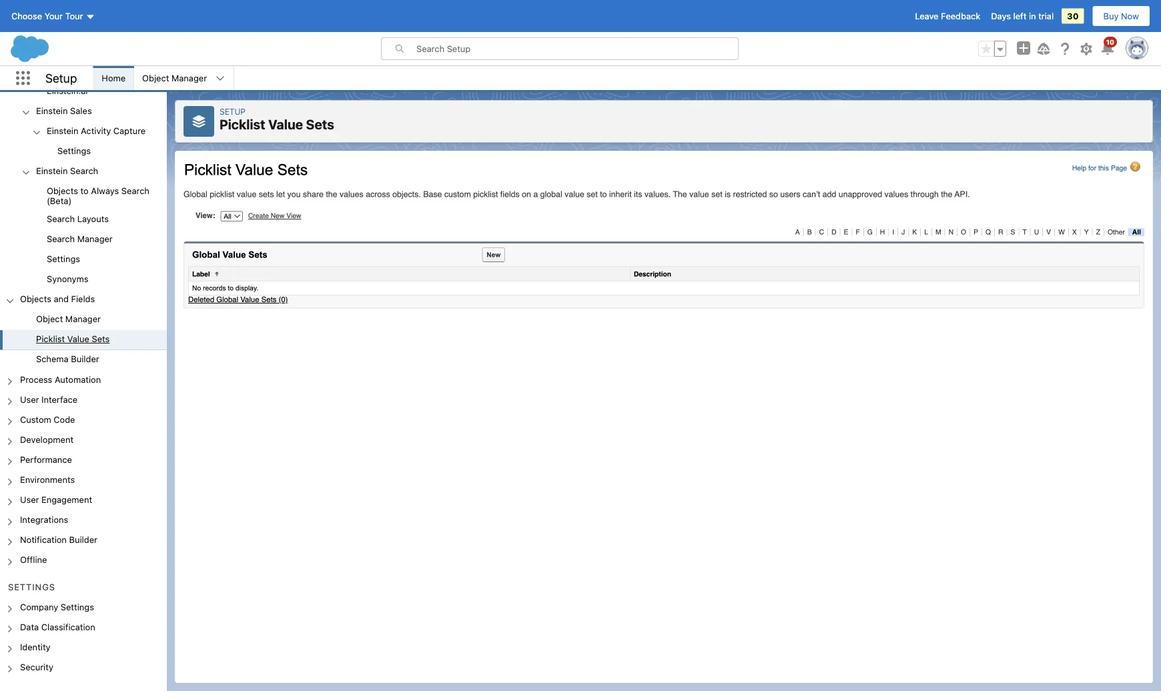 Task type: locate. For each thing, give the bounding box(es) containing it.
builder inside notification builder link
[[69, 535, 97, 545]]

settings link up synonyms
[[47, 254, 80, 266]]

einstein sales link
[[36, 105, 92, 117]]

1 horizontal spatial value
[[268, 116, 303, 132]]

settings up synonyms
[[47, 254, 80, 264]]

notification
[[20, 535, 67, 545]]

object manager link
[[134, 66, 215, 90], [36, 314, 101, 326]]

process
[[20, 374, 52, 384]]

picklist inside picklist value sets link
[[36, 334, 65, 344]]

object down objects and fields link
[[36, 314, 63, 324]]

settings inside einstein search tree item
[[47, 254, 80, 264]]

0 vertical spatial builder
[[71, 354, 99, 364]]

picklist down setup link
[[220, 116, 265, 132]]

object
[[142, 73, 169, 83], [36, 314, 63, 324]]

objects and fields
[[20, 294, 95, 304]]

einstein activity capture tree item
[[0, 121, 167, 162]]

2 user from the top
[[20, 495, 39, 505]]

einstein search link
[[36, 166, 98, 178]]

1 horizontal spatial object manager link
[[134, 66, 215, 90]]

group
[[0, 0, 167, 290], [978, 41, 1006, 57], [0, 182, 167, 290], [0, 310, 167, 370]]

group containing einstein.ai
[[0, 0, 167, 290]]

builder right notification
[[69, 535, 97, 545]]

performance
[[20, 454, 72, 464]]

data classification link
[[20, 622, 95, 634]]

object manager up picklist value sets
[[36, 314, 101, 324]]

einstein for einstein search
[[36, 166, 68, 176]]

search manager link
[[47, 234, 113, 246]]

einstein down einstein.ai link
[[36, 105, 68, 115]]

value
[[268, 116, 303, 132], [67, 334, 89, 344]]

1 horizontal spatial picklist
[[220, 116, 265, 132]]

picklist value sets tree item
[[0, 330, 167, 350]]

picklist
[[220, 116, 265, 132], [36, 334, 65, 344]]

sales
[[70, 105, 92, 115]]

days left in trial
[[991, 11, 1054, 21]]

einstein.ai link
[[47, 85, 88, 97]]

object manager
[[142, 73, 207, 83], [36, 314, 101, 324]]

group containing object manager
[[0, 310, 167, 370]]

0 vertical spatial setup
[[45, 71, 77, 85]]

object manager right the home
[[142, 73, 207, 83]]

objects inside objects to always search (beta)
[[47, 186, 78, 196]]

0 horizontal spatial value
[[67, 334, 89, 344]]

einstein sales
[[36, 105, 92, 115]]

0 vertical spatial value
[[268, 116, 303, 132]]

objects
[[47, 186, 78, 196], [20, 294, 51, 304]]

sets inside setup picklist value sets
[[306, 116, 334, 132]]

offline
[[20, 555, 47, 565]]

builder down picklist value sets tree item at the left
[[71, 354, 99, 364]]

and
[[54, 294, 69, 304]]

buy now button
[[1092, 5, 1150, 27]]

1 vertical spatial objects
[[20, 294, 51, 304]]

search manager
[[47, 234, 113, 244]]

(beta)
[[47, 196, 72, 206]]

picklist value sets
[[36, 334, 110, 344]]

search
[[70, 166, 98, 176], [121, 186, 149, 196], [47, 214, 75, 224], [47, 234, 75, 244]]

einstein for einstein activity capture
[[47, 125, 78, 135]]

setup
[[45, 71, 77, 85], [220, 107, 245, 116]]

choose your tour
[[11, 11, 83, 21]]

settings up einstein search
[[57, 145, 91, 155]]

objects down einstein search link
[[47, 186, 78, 196]]

leave feedback
[[915, 11, 980, 21]]

object right the home
[[142, 73, 169, 83]]

0 horizontal spatial picklist
[[36, 334, 65, 344]]

einstein up (beta)
[[36, 166, 68, 176]]

user up integrations on the left of the page
[[20, 495, 39, 505]]

manager
[[171, 73, 207, 83], [77, 234, 113, 244], [65, 314, 101, 324]]

fields
[[71, 294, 95, 304]]

0 vertical spatial picklist
[[220, 116, 265, 132]]

picklist up schema
[[36, 334, 65, 344]]

security
[[20, 662, 53, 672]]

0 vertical spatial objects
[[47, 186, 78, 196]]

2 vertical spatial einstein
[[36, 166, 68, 176]]

1 horizontal spatial object
[[142, 73, 169, 83]]

search down (beta)
[[47, 214, 75, 224]]

objects left and
[[20, 294, 51, 304]]

manager inside objects and fields tree item
[[65, 314, 101, 324]]

leave feedback link
[[915, 11, 980, 21]]

1 vertical spatial builder
[[69, 535, 97, 545]]

object manager link up picklist value sets
[[36, 314, 101, 326]]

0 horizontal spatial object manager
[[36, 314, 101, 324]]

1 vertical spatial object manager link
[[36, 314, 101, 326]]

object manager inside objects and fields tree item
[[36, 314, 101, 324]]

objects inside tree item
[[20, 294, 51, 304]]

user for user interface
[[20, 394, 39, 404]]

1 vertical spatial user
[[20, 495, 39, 505]]

setup inside setup picklist value sets
[[220, 107, 245, 116]]

builder
[[71, 354, 99, 364], [69, 535, 97, 545]]

1 vertical spatial sets
[[92, 334, 110, 344]]

integrations link
[[20, 515, 68, 527]]

0 vertical spatial object manager
[[142, 73, 207, 83]]

choose
[[11, 11, 42, 21]]

0 vertical spatial einstein
[[36, 105, 68, 115]]

1 horizontal spatial setup
[[220, 107, 245, 116]]

0 horizontal spatial sets
[[92, 334, 110, 344]]

object manager link right the home
[[134, 66, 215, 90]]

objects to always search (beta)
[[47, 186, 149, 206]]

2 vertical spatial manager
[[65, 314, 101, 324]]

einstein
[[36, 105, 68, 115], [47, 125, 78, 135], [36, 166, 68, 176]]

1 horizontal spatial object manager
[[142, 73, 207, 83]]

in
[[1029, 11, 1036, 21]]

leave
[[915, 11, 938, 21]]

1 vertical spatial picklist
[[36, 334, 65, 344]]

0 vertical spatial object
[[142, 73, 169, 83]]

synonyms
[[47, 274, 88, 284]]

0 vertical spatial user
[[20, 394, 39, 404]]

0 vertical spatial object manager link
[[134, 66, 215, 90]]

1 vertical spatial object
[[36, 314, 63, 324]]

einstein activity capture
[[47, 125, 146, 135]]

settings up classification
[[61, 602, 94, 612]]

layouts
[[77, 214, 109, 224]]

settings inside company settings link
[[61, 602, 94, 612]]

company
[[20, 602, 58, 612]]

Search Setup text field
[[416, 38, 738, 59]]

capture
[[113, 125, 146, 135]]

interface
[[41, 394, 78, 404]]

engagement
[[41, 495, 92, 505]]

1 vertical spatial manager
[[77, 234, 113, 244]]

builder for notification builder
[[69, 535, 97, 545]]

builder inside schema builder link
[[71, 354, 99, 364]]

1 user from the top
[[20, 394, 39, 404]]

0 vertical spatial manager
[[171, 73, 207, 83]]

0 horizontal spatial object manager link
[[36, 314, 101, 326]]

search right always
[[121, 186, 149, 196]]

sets
[[306, 116, 334, 132], [92, 334, 110, 344]]

value inside tree item
[[67, 334, 89, 344]]

user
[[20, 394, 39, 404], [20, 495, 39, 505]]

picklist inside setup picklist value sets
[[220, 116, 265, 132]]

10
[[1106, 38, 1114, 46]]

10 button
[[1100, 37, 1117, 57]]

1 vertical spatial setup
[[220, 107, 245, 116]]

tour
[[65, 11, 83, 21]]

buy
[[1103, 11, 1119, 21]]

search layouts
[[47, 214, 109, 224]]

environments link
[[20, 475, 75, 487]]

process automation
[[20, 374, 101, 384]]

0 vertical spatial sets
[[306, 116, 334, 132]]

0 horizontal spatial setup
[[45, 71, 77, 85]]

settings inside einstein activity capture tree item
[[57, 145, 91, 155]]

settings
[[57, 145, 91, 155], [47, 254, 80, 264], [8, 582, 55, 592], [61, 602, 94, 612]]

1 vertical spatial value
[[67, 334, 89, 344]]

einstein down the einstein sales link
[[47, 125, 78, 135]]

settings link up einstein search
[[57, 145, 91, 158]]

search down search layouts 'link'
[[47, 234, 75, 244]]

1 horizontal spatial sets
[[306, 116, 334, 132]]

0 horizontal spatial object
[[36, 314, 63, 324]]

1 vertical spatial einstein
[[47, 125, 78, 135]]

user interface
[[20, 394, 78, 404]]

trial
[[1038, 11, 1054, 21]]

objects and fields link
[[20, 294, 95, 306]]

user up custom
[[20, 394, 39, 404]]

manager inside einstein search tree item
[[77, 234, 113, 244]]

user engagement
[[20, 495, 92, 505]]

custom
[[20, 414, 51, 424]]

value inside setup picklist value sets
[[268, 116, 303, 132]]

1 vertical spatial object manager
[[36, 314, 101, 324]]

now
[[1121, 11, 1139, 21]]



Task type: vqa. For each thing, say whether or not it's contained in the screenshot.
Duplicate's Management
no



Task type: describe. For each thing, give the bounding box(es) containing it.
einstein search tree item
[[0, 162, 167, 290]]

code
[[54, 414, 75, 424]]

picklist value sets link
[[36, 334, 110, 346]]

einstein activity capture link
[[47, 125, 146, 137]]

setup for setup
[[45, 71, 77, 85]]

notification builder link
[[20, 535, 97, 547]]

settings up 'company'
[[8, 582, 55, 592]]

identity link
[[20, 642, 50, 654]]

schema
[[36, 354, 69, 364]]

offline link
[[20, 555, 47, 567]]

environments
[[20, 475, 75, 485]]

buy now
[[1103, 11, 1139, 21]]

notification builder
[[20, 535, 97, 545]]

security link
[[20, 662, 53, 674]]

setup for setup picklist value sets
[[220, 107, 245, 116]]

builder for schema builder
[[71, 354, 99, 364]]

performance link
[[20, 454, 72, 467]]

days
[[991, 11, 1011, 21]]

integrations
[[20, 515, 68, 525]]

30
[[1067, 11, 1079, 21]]

schema builder
[[36, 354, 99, 364]]

user for user engagement
[[20, 495, 39, 505]]

user engagement link
[[20, 495, 92, 507]]

company settings link
[[20, 602, 94, 614]]

home
[[102, 73, 126, 83]]

development
[[20, 434, 73, 444]]

data classification
[[20, 622, 95, 632]]

search inside 'link'
[[47, 214, 75, 224]]

search up to on the left of the page
[[70, 166, 98, 176]]

left
[[1013, 11, 1026, 21]]

search layouts link
[[47, 214, 109, 226]]

development link
[[20, 434, 73, 446]]

automation
[[55, 374, 101, 384]]

feedback
[[941, 11, 980, 21]]

synonyms link
[[47, 274, 88, 286]]

0 vertical spatial settings link
[[57, 145, 91, 158]]

einstein for einstein sales
[[36, 105, 68, 115]]

identity
[[20, 642, 50, 652]]

your
[[44, 11, 63, 21]]

schema builder link
[[36, 354, 99, 366]]

einstein search
[[36, 166, 98, 176]]

setup picklist value sets
[[220, 107, 334, 132]]

custom code
[[20, 414, 75, 424]]

process automation link
[[20, 374, 101, 386]]

data
[[20, 622, 39, 632]]

choose your tour button
[[11, 5, 96, 27]]

objects and fields tree item
[[0, 290, 167, 370]]

setup link
[[220, 107, 245, 116]]

always
[[91, 186, 119, 196]]

1 vertical spatial settings link
[[47, 254, 80, 266]]

manager for the bottommost object manager link
[[65, 314, 101, 324]]

einstein sales tree item
[[0, 101, 167, 162]]

objects to always search (beta) link
[[47, 186, 167, 206]]

sets inside tree item
[[92, 334, 110, 344]]

to
[[80, 186, 89, 196]]

objects for objects and fields
[[20, 294, 51, 304]]

group containing objects to always search (beta)
[[0, 182, 167, 290]]

manager for the search manager link
[[77, 234, 113, 244]]

custom code link
[[20, 414, 75, 426]]

objects for objects to always search (beta)
[[47, 186, 78, 196]]

home link
[[94, 66, 134, 90]]

einstein.ai
[[47, 85, 88, 95]]

activity
[[81, 125, 111, 135]]

classification
[[41, 622, 95, 632]]

search inside objects to always search (beta)
[[121, 186, 149, 196]]

object inside group
[[36, 314, 63, 324]]

user interface link
[[20, 394, 78, 406]]

company settings
[[20, 602, 94, 612]]



